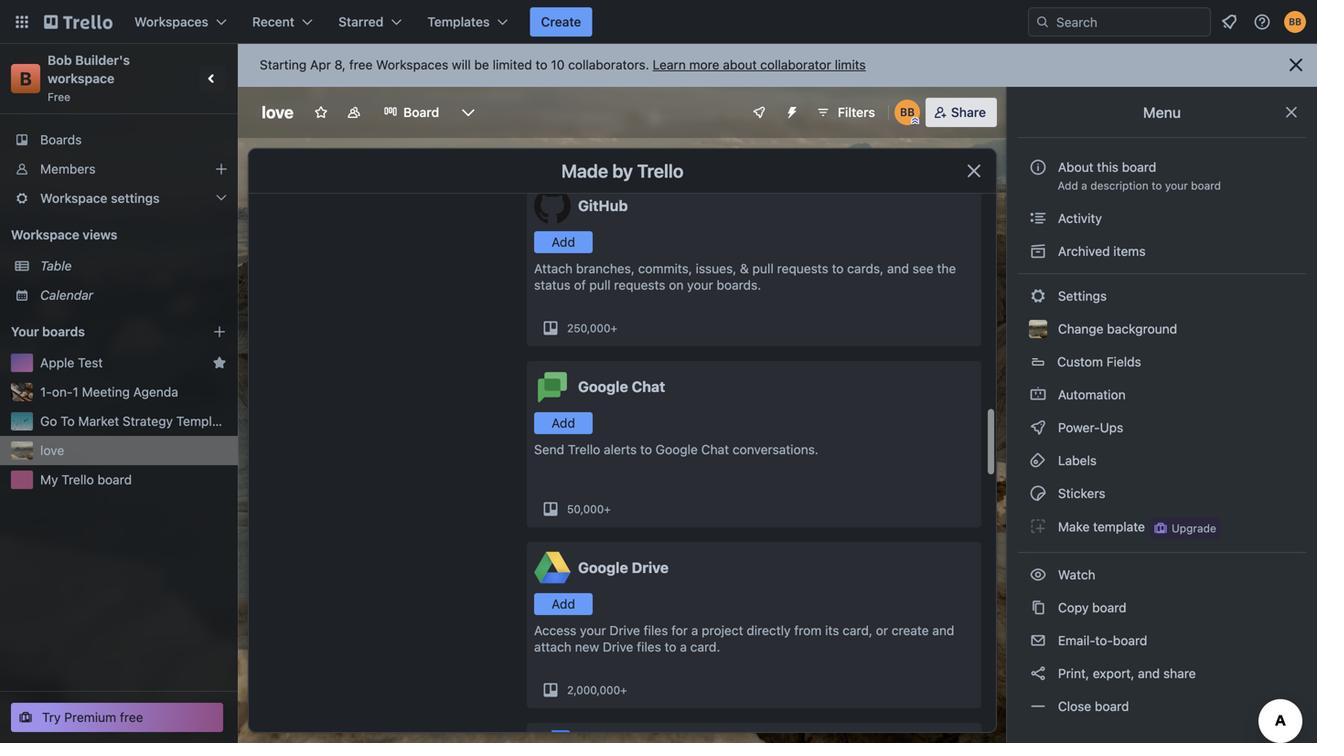 Task type: locate. For each thing, give the bounding box(es) containing it.
sm image
[[1029, 419, 1048, 437], [1029, 452, 1048, 470], [1029, 566, 1048, 585], [1029, 665, 1048, 684]]

sm image inside labels link
[[1029, 452, 1048, 470]]

50,000 +
[[567, 503, 611, 516]]

0 vertical spatial love
[[262, 102, 294, 122]]

sm image inside stickers link
[[1029, 485, 1048, 503]]

add button up attach at left
[[534, 232, 593, 253]]

attach branches, commits, issues, & pull requests to cards, and see the status of pull requests on your boards.
[[534, 261, 956, 293]]

free right premium
[[120, 711, 143, 726]]

card,
[[843, 624, 873, 639]]

bob builder (bobbuilder40) image right open information menu image
[[1285, 11, 1307, 33]]

0 vertical spatial trello
[[637, 160, 684, 182]]

add inside about this board add a description to your board
[[1058, 179, 1079, 192]]

a down the about
[[1082, 179, 1088, 192]]

sm image for labels
[[1029, 452, 1048, 470]]

your down issues,
[[687, 278, 713, 293]]

add button up access
[[534, 594, 593, 616]]

sm image left make
[[1029, 518, 1048, 536]]

customize views image
[[459, 103, 478, 122]]

google for google drive
[[578, 560, 628, 577]]

to up activity link
[[1152, 179, 1163, 192]]

workspace up table at top
[[11, 227, 79, 242]]

workspace visible image
[[347, 105, 362, 120]]

2 sm image from the top
[[1029, 242, 1048, 261]]

collaborator
[[761, 57, 832, 72]]

add for google drive
[[552, 597, 575, 612]]

0 vertical spatial requests
[[777, 261, 829, 276]]

your boards with 5 items element
[[11, 321, 185, 343]]

love up my
[[40, 443, 64, 458]]

learn more about collaborator limits link
[[653, 57, 866, 72]]

sm image left "automation"
[[1029, 386, 1048, 404]]

sm image left power-
[[1029, 419, 1048, 437]]

your inside the access your drive files for a project directly from its card, or create and attach new drive files to a card.
[[580, 624, 606, 639]]

google
[[578, 378, 628, 396], [656, 442, 698, 458], [578, 560, 628, 577]]

free
[[349, 57, 373, 72], [120, 711, 143, 726]]

status
[[534, 278, 571, 293]]

1 vertical spatial add button
[[534, 413, 593, 435]]

2 vertical spatial a
[[680, 640, 687, 655]]

2 vertical spatial drive
[[603, 640, 634, 655]]

try premium free
[[42, 711, 143, 726]]

0 horizontal spatial free
[[120, 711, 143, 726]]

sm image left labels
[[1029, 452, 1048, 470]]

2 sm image from the top
[[1029, 452, 1048, 470]]

to left cards,
[[832, 261, 844, 276]]

open information menu image
[[1254, 13, 1272, 31]]

files left for
[[644, 624, 668, 639]]

board
[[404, 105, 439, 120]]

8 sm image from the top
[[1029, 632, 1048, 651]]

for
[[672, 624, 688, 639]]

sm image for archived items
[[1029, 242, 1048, 261]]

1 vertical spatial +
[[604, 503, 611, 516]]

chat
[[632, 378, 666, 396], [702, 442, 729, 458]]

1 horizontal spatial requests
[[777, 261, 829, 276]]

automation image
[[778, 98, 803, 124]]

2 horizontal spatial and
[[1138, 667, 1160, 682]]

6 sm image from the top
[[1029, 518, 1048, 536]]

1 horizontal spatial and
[[933, 624, 955, 639]]

chat up send trello alerts to google chat conversations.
[[632, 378, 666, 396]]

sm image left the 'archived'
[[1029, 242, 1048, 261]]

0 vertical spatial a
[[1082, 179, 1088, 192]]

search image
[[1036, 15, 1050, 29]]

1 add button from the top
[[534, 232, 593, 253]]

will
[[452, 57, 471, 72]]

table link
[[40, 257, 227, 275]]

sm image inside activity link
[[1029, 210, 1048, 228]]

3 sm image from the top
[[1029, 287, 1048, 306]]

pull right &
[[753, 261, 774, 276]]

sm image for power-ups
[[1029, 419, 1048, 437]]

primary element
[[0, 0, 1318, 44]]

attach
[[534, 261, 573, 276]]

2 horizontal spatial a
[[1082, 179, 1088, 192]]

sm image for print, export, and share
[[1029, 665, 1048, 684]]

the
[[937, 261, 956, 276]]

workspaces up board link
[[376, 57, 449, 72]]

1 horizontal spatial free
[[349, 57, 373, 72]]

a down for
[[680, 640, 687, 655]]

1 vertical spatial a
[[692, 624, 699, 639]]

1 horizontal spatial pull
[[753, 261, 774, 276]]

add up send
[[552, 416, 575, 431]]

0 vertical spatial add button
[[534, 232, 593, 253]]

my
[[40, 473, 58, 488]]

workspace inside workspace settings popup button
[[40, 191, 108, 206]]

your inside the attach branches, commits, issues, & pull requests to cards, and see the status of pull requests on your boards.
[[687, 278, 713, 293]]

1 vertical spatial requests
[[614, 278, 666, 293]]

apple test link
[[40, 354, 205, 372]]

conversations.
[[733, 442, 819, 458]]

bob
[[48, 53, 72, 68]]

print, export, and share link
[[1018, 660, 1307, 689]]

sm image inside settings link
[[1029, 287, 1048, 306]]

custom fields button
[[1018, 348, 1307, 377]]

sm image left settings
[[1029, 287, 1048, 306]]

fields
[[1107, 355, 1142, 370]]

pull down branches,
[[590, 278, 611, 293]]

go
[[40, 414, 57, 429]]

0 vertical spatial and
[[888, 261, 910, 276]]

create button
[[530, 7, 592, 37]]

workspaces
[[135, 14, 209, 29], [376, 57, 449, 72]]

free inside button
[[120, 711, 143, 726]]

add down the about
[[1058, 179, 1079, 192]]

by
[[613, 160, 633, 182]]

menu
[[1144, 104, 1181, 121]]

workspace settings
[[40, 191, 160, 206]]

9 sm image from the top
[[1029, 698, 1048, 716]]

and inside the attach branches, commits, issues, & pull requests to cards, and see the status of pull requests on your boards.
[[888, 261, 910, 276]]

1 vertical spatial bob builder (bobbuilder40) image
[[895, 100, 920, 125]]

2 horizontal spatial your
[[1166, 179, 1188, 192]]

board down love link
[[97, 473, 132, 488]]

trello
[[637, 160, 684, 182], [568, 442, 601, 458], [62, 473, 94, 488]]

custom fields
[[1058, 355, 1142, 370]]

workspace
[[40, 191, 108, 206], [11, 227, 79, 242]]

boards
[[42, 324, 85, 339]]

requests right &
[[777, 261, 829, 276]]

Search field
[[1050, 8, 1211, 36]]

sm image left copy
[[1029, 599, 1048, 618]]

requests down commits, at the top of the page
[[614, 278, 666, 293]]

add for google chat
[[552, 416, 575, 431]]

0 horizontal spatial love
[[40, 443, 64, 458]]

and left share
[[1138, 667, 1160, 682]]

1 vertical spatial workspaces
[[376, 57, 449, 72]]

add button up send
[[534, 413, 593, 435]]

sm image inside power-ups link
[[1029, 419, 1048, 437]]

1 horizontal spatial trello
[[568, 442, 601, 458]]

sm image left stickers
[[1029, 485, 1048, 503]]

board up to-
[[1093, 601, 1127, 616]]

copy board link
[[1018, 594, 1307, 623]]

background
[[1108, 322, 1178, 337]]

sm image left close
[[1029, 698, 1048, 716]]

1 vertical spatial your
[[687, 278, 713, 293]]

market
[[78, 414, 119, 429]]

sm image inside copy board link
[[1029, 599, 1048, 618]]

add up attach at left
[[552, 235, 575, 250]]

0 horizontal spatial trello
[[62, 473, 94, 488]]

sm image inside print, export, and share link
[[1029, 665, 1048, 684]]

2 vertical spatial your
[[580, 624, 606, 639]]

your inside about this board add a description to your board
[[1166, 179, 1188, 192]]

2 vertical spatial add button
[[534, 594, 593, 616]]

0 horizontal spatial workspaces
[[135, 14, 209, 29]]

sm image for settings
[[1029, 287, 1048, 306]]

sm image left watch
[[1029, 566, 1048, 585]]

about
[[1059, 160, 1094, 175]]

1 horizontal spatial love
[[262, 102, 294, 122]]

trello right my
[[62, 473, 94, 488]]

to down for
[[665, 640, 677, 655]]

sm image for make template
[[1029, 518, 1048, 536]]

2 vertical spatial +
[[621, 684, 627, 697]]

1 horizontal spatial chat
[[702, 442, 729, 458]]

add button
[[534, 232, 593, 253], [534, 413, 593, 435], [534, 594, 593, 616]]

love
[[262, 102, 294, 122], [40, 443, 64, 458]]

1 horizontal spatial your
[[687, 278, 713, 293]]

watch
[[1055, 568, 1099, 583]]

sm image inside watch link
[[1029, 566, 1048, 585]]

sm image left print,
[[1029, 665, 1048, 684]]

a right for
[[692, 624, 699, 639]]

sm image for watch
[[1029, 566, 1048, 585]]

apple test
[[40, 355, 103, 371]]

3 add button from the top
[[534, 594, 593, 616]]

free right 8,
[[349, 57, 373, 72]]

change background link
[[1018, 315, 1307, 344]]

2 add button from the top
[[534, 413, 593, 435]]

1-on-1 meeting agenda
[[40, 385, 178, 400]]

and right create
[[933, 624, 955, 639]]

0 horizontal spatial requests
[[614, 278, 666, 293]]

4 sm image from the top
[[1029, 665, 1048, 684]]

pull
[[753, 261, 774, 276], [590, 278, 611, 293]]

0 vertical spatial bob builder (bobbuilder40) image
[[1285, 11, 1307, 33]]

sm image inside close board link
[[1029, 698, 1048, 716]]

close
[[1059, 700, 1092, 715]]

starting apr 8, free workspaces will be limited to 10 collaborators. learn more about collaborator limits
[[260, 57, 866, 72]]

workspaces up workspace navigation collapse icon at left top
[[135, 14, 209, 29]]

apple
[[40, 355, 74, 371]]

a inside about this board add a description to your board
[[1082, 179, 1088, 192]]

sm image inside email-to-board link
[[1029, 632, 1048, 651]]

board
[[1122, 160, 1157, 175], [1192, 179, 1222, 192], [97, 473, 132, 488], [1093, 601, 1127, 616], [1113, 634, 1148, 649], [1095, 700, 1130, 715]]

and left see
[[888, 261, 910, 276]]

trello right send
[[568, 442, 601, 458]]

board up activity link
[[1192, 179, 1222, 192]]

3 sm image from the top
[[1029, 566, 1048, 585]]

this member is an admin of this board. image
[[911, 117, 919, 125]]

share
[[951, 105, 986, 120]]

0 horizontal spatial and
[[888, 261, 910, 276]]

change
[[1059, 322, 1104, 337]]

+ for chat
[[604, 503, 611, 516]]

google right alerts
[[656, 442, 698, 458]]

0 horizontal spatial a
[[680, 640, 687, 655]]

your up new
[[580, 624, 606, 639]]

0 horizontal spatial your
[[580, 624, 606, 639]]

trello right by
[[637, 160, 684, 182]]

add
[[1058, 179, 1079, 192], [552, 235, 575, 250], [552, 416, 575, 431], [552, 597, 575, 612]]

test
[[78, 355, 103, 371]]

boards.
[[717, 278, 762, 293]]

access
[[534, 624, 577, 639]]

1 vertical spatial trello
[[568, 442, 601, 458]]

my trello board
[[40, 473, 132, 488]]

add up access
[[552, 597, 575, 612]]

to
[[536, 57, 548, 72], [1152, 179, 1163, 192], [832, 261, 844, 276], [641, 442, 652, 458], [665, 640, 677, 655]]

4 sm image from the top
[[1029, 386, 1048, 404]]

sm image inside archived items link
[[1029, 242, 1048, 261]]

5 sm image from the top
[[1029, 485, 1048, 503]]

board down 'export,'
[[1095, 700, 1130, 715]]

google for google chat
[[578, 378, 628, 396]]

archived items link
[[1018, 237, 1307, 266]]

+ for drive
[[621, 684, 627, 697]]

1 vertical spatial free
[[120, 711, 143, 726]]

workspace for workspace views
[[11, 227, 79, 242]]

1 horizontal spatial workspaces
[[376, 57, 449, 72]]

2 vertical spatial google
[[578, 560, 628, 577]]

0 vertical spatial chat
[[632, 378, 666, 396]]

templates
[[428, 14, 490, 29]]

on
[[669, 278, 684, 293]]

1 vertical spatial love
[[40, 443, 64, 458]]

to right alerts
[[641, 442, 652, 458]]

about
[[723, 57, 757, 72]]

google down 250,000 +
[[578, 378, 628, 396]]

1 horizontal spatial bob builder (bobbuilder40) image
[[1285, 11, 1307, 33]]

branches,
[[576, 261, 635, 276]]

settings
[[111, 191, 160, 206]]

0 vertical spatial workspaces
[[135, 14, 209, 29]]

1 vertical spatial pull
[[590, 278, 611, 293]]

learn
[[653, 57, 686, 72]]

free
[[48, 91, 70, 103]]

1 vertical spatial workspace
[[11, 227, 79, 242]]

bob builder (bobbuilder40) image
[[1285, 11, 1307, 33], [895, 100, 920, 125]]

your up activity link
[[1166, 179, 1188, 192]]

google down 50,000 +
[[578, 560, 628, 577]]

power ups image
[[752, 105, 767, 120]]

1-on-1 meeting agenda link
[[40, 383, 227, 402]]

board up description
[[1122, 160, 1157, 175]]

1 sm image from the top
[[1029, 419, 1048, 437]]

create
[[892, 624, 929, 639]]

sm image for stickers
[[1029, 485, 1048, 503]]

sm image
[[1029, 210, 1048, 228], [1029, 242, 1048, 261], [1029, 287, 1048, 306], [1029, 386, 1048, 404], [1029, 485, 1048, 503], [1029, 518, 1048, 536], [1029, 599, 1048, 618], [1029, 632, 1048, 651], [1029, 698, 1048, 716]]

0 horizontal spatial bob builder (bobbuilder40) image
[[895, 100, 920, 125]]

send trello alerts to google chat conversations.
[[534, 442, 819, 458]]

1 sm image from the top
[[1029, 210, 1048, 228]]

add button for google drive
[[534, 594, 593, 616]]

1 vertical spatial drive
[[610, 624, 640, 639]]

workspace down members at top left
[[40, 191, 108, 206]]

0 vertical spatial google
[[578, 378, 628, 396]]

files left 'card.'
[[637, 640, 661, 655]]

0 vertical spatial drive
[[632, 560, 669, 577]]

and
[[888, 261, 910, 276], [933, 624, 955, 639], [1138, 667, 1160, 682]]

0 vertical spatial workspace
[[40, 191, 108, 206]]

2 vertical spatial and
[[1138, 667, 1160, 682]]

1 vertical spatial files
[[637, 640, 661, 655]]

made
[[562, 160, 608, 182]]

back to home image
[[44, 7, 113, 37]]

chat left conversations.
[[702, 442, 729, 458]]

1 vertical spatial and
[[933, 624, 955, 639]]

2 vertical spatial trello
[[62, 473, 94, 488]]

sm image left activity
[[1029, 210, 1048, 228]]

0 vertical spatial your
[[1166, 179, 1188, 192]]

premium
[[64, 711, 116, 726]]

bob builder (bobbuilder40) image right filters
[[895, 100, 920, 125]]

2 horizontal spatial trello
[[637, 160, 684, 182]]

7 sm image from the top
[[1029, 599, 1048, 618]]

0 horizontal spatial pull
[[590, 278, 611, 293]]

to inside the attach branches, commits, issues, & pull requests to cards, and see the status of pull requests on your boards.
[[832, 261, 844, 276]]

love left star or unstar board icon
[[262, 102, 294, 122]]

drive
[[632, 560, 669, 577], [610, 624, 640, 639], [603, 640, 634, 655]]

calendar
[[40, 288, 93, 303]]

sm image left email-
[[1029, 632, 1048, 651]]

sm image inside 'automation' link
[[1029, 386, 1048, 404]]

template
[[1094, 520, 1146, 535]]



Task type: describe. For each thing, give the bounding box(es) containing it.
workspace for workspace settings
[[40, 191, 108, 206]]

2,000,000
[[567, 684, 621, 697]]

2,000,000 +
[[567, 684, 627, 697]]

close board
[[1055, 700, 1130, 715]]

to
[[61, 414, 75, 429]]

add button for google chat
[[534, 413, 593, 435]]

to inside about this board add a description to your board
[[1152, 179, 1163, 192]]

trello for alerts
[[568, 442, 601, 458]]

project
[[702, 624, 744, 639]]

copy board
[[1055, 601, 1127, 616]]

0 vertical spatial pull
[[753, 261, 774, 276]]

power-ups
[[1055, 420, 1127, 436]]

copy
[[1059, 601, 1089, 616]]

template
[[176, 414, 231, 429]]

agenda
[[133, 385, 178, 400]]

8,
[[335, 57, 346, 72]]

cards,
[[848, 261, 884, 276]]

1-
[[40, 385, 52, 400]]

boards
[[40, 132, 82, 147]]

sm image for copy board
[[1029, 599, 1048, 618]]

go to market strategy template link
[[40, 413, 231, 431]]

power-
[[1059, 420, 1100, 436]]

collaborators.
[[568, 57, 650, 72]]

0 vertical spatial free
[[349, 57, 373, 72]]

try
[[42, 711, 61, 726]]

calendar link
[[40, 286, 227, 305]]

250,000 +
[[567, 322, 618, 335]]

its
[[826, 624, 840, 639]]

archived
[[1059, 244, 1110, 259]]

make template
[[1055, 520, 1146, 535]]

starred icon image
[[212, 356, 227, 371]]

recent button
[[241, 7, 324, 37]]

add for github
[[552, 235, 575, 250]]

archived items
[[1055, 244, 1146, 259]]

my trello board link
[[40, 471, 227, 490]]

go to market strategy template
[[40, 414, 231, 429]]

sm image for close board
[[1029, 698, 1048, 716]]

0 vertical spatial +
[[611, 322, 618, 335]]

0 notifications image
[[1219, 11, 1241, 33]]

250,000
[[567, 322, 611, 335]]

0 horizontal spatial chat
[[632, 378, 666, 396]]

stickers
[[1055, 486, 1106, 501]]

boards link
[[0, 125, 238, 155]]

recent
[[252, 14, 295, 29]]

or
[[876, 624, 889, 639]]

be
[[475, 57, 489, 72]]

to left 10
[[536, 57, 548, 72]]

add button for github
[[534, 232, 593, 253]]

issues,
[[696, 261, 737, 276]]

and inside the access your drive files for a project directly from its card, or create and attach new drive files to a card.
[[933, 624, 955, 639]]

sm image for email-to-board
[[1029, 632, 1048, 651]]

strategy
[[123, 414, 173, 429]]

limits
[[835, 57, 866, 72]]

1 horizontal spatial a
[[692, 624, 699, 639]]

commits,
[[638, 261, 693, 276]]

items
[[1114, 244, 1146, 259]]

board up print, export, and share on the right of the page
[[1113, 634, 1148, 649]]

upgrade
[[1172, 522, 1217, 535]]

starting
[[260, 57, 307, 72]]

&
[[740, 261, 749, 276]]

meeting
[[82, 385, 130, 400]]

Board name text field
[[253, 98, 303, 127]]

workspaces button
[[124, 7, 238, 37]]

about this board add a description to your board
[[1058, 160, 1222, 192]]

bob builder's workspace free
[[48, 53, 133, 103]]

star or unstar board image
[[314, 105, 329, 120]]

from
[[795, 624, 822, 639]]

new
[[575, 640, 599, 655]]

email-
[[1059, 634, 1096, 649]]

workspace navigation collapse icon image
[[199, 66, 225, 92]]

members link
[[0, 155, 238, 184]]

made by trello
[[562, 160, 684, 182]]

email-to-board link
[[1018, 627, 1307, 656]]

love inside "text field"
[[262, 102, 294, 122]]

settings link
[[1018, 282, 1307, 311]]

more
[[690, 57, 720, 72]]

automation link
[[1018, 381, 1307, 410]]

workspace
[[48, 71, 115, 86]]

alerts
[[604, 442, 637, 458]]

add board image
[[212, 325, 227, 339]]

try premium free button
[[11, 704, 223, 733]]

workspaces inside workspaces popup button
[[135, 14, 209, 29]]

of
[[574, 278, 586, 293]]

activity
[[1055, 211, 1103, 226]]

1 vertical spatial chat
[[702, 442, 729, 458]]

print,
[[1059, 667, 1090, 682]]

trello for board
[[62, 473, 94, 488]]

10
[[551, 57, 565, 72]]

see
[[913, 261, 934, 276]]

views
[[83, 227, 117, 242]]

access your drive files for a project directly from its card, or create and attach new drive files to a card.
[[534, 624, 955, 655]]

to inside the access your drive files for a project directly from its card, or create and attach new drive files to a card.
[[665, 640, 677, 655]]

share button
[[926, 98, 997, 127]]

table
[[40, 259, 72, 274]]

starred button
[[328, 7, 413, 37]]

sm image for activity
[[1029, 210, 1048, 228]]

sm image for automation
[[1029, 386, 1048, 404]]

stickers link
[[1018, 479, 1307, 509]]

settings
[[1055, 289, 1107, 304]]

1 vertical spatial google
[[656, 442, 698, 458]]

0 vertical spatial files
[[644, 624, 668, 639]]

b
[[20, 68, 32, 89]]

automation
[[1055, 388, 1126, 403]]

watch link
[[1018, 561, 1307, 590]]

50,000
[[567, 503, 604, 516]]

your boards
[[11, 324, 85, 339]]

your
[[11, 324, 39, 339]]

share
[[1164, 667, 1197, 682]]

labels link
[[1018, 447, 1307, 476]]



Task type: vqa. For each thing, say whether or not it's contained in the screenshot.
2,000,000
yes



